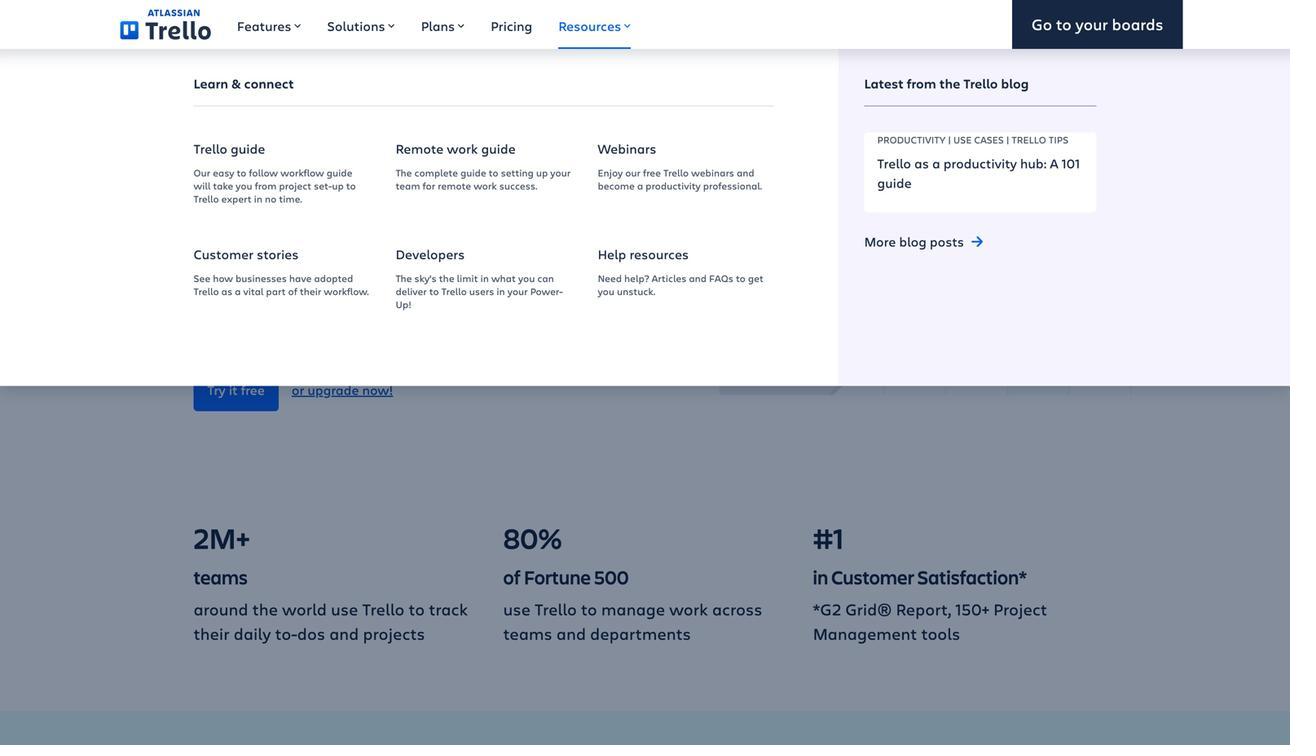 Task type: describe. For each thing, give the bounding box(es) containing it.
learn & connect
[[194, 75, 294, 92]]

to inside need help? articles and faqs to get you unstuck.
[[736, 272, 746, 285]]

get
[[748, 272, 764, 285]]

take
[[213, 179, 233, 192]]

a inside enjoy our free trello webinars and become a productivity professional.
[[638, 179, 643, 192]]

pricing link
[[478, 0, 546, 49]]

in right 'users' in the left of the page
[[497, 285, 505, 298]]

you inside need help? articles and faqs to get you unstuck.
[[598, 285, 615, 298]]

solutions button
[[314, 0, 408, 49]]

the inside 2m+ teams around the world use trello to track their daily to-dos and projects
[[252, 598, 278, 620]]

to inside 2m+ teams around the world use trello to track their daily to-dos and projects
[[409, 598, 425, 620]]

latest from the trello blog
[[865, 75, 1029, 92]]

just
[[354, 289, 385, 311]]

a inside make every project a success. work out of our signature trello boards- or with timelines, calendars, and more. plus admin controls.
[[343, 239, 353, 261]]

world
[[282, 598, 327, 620]]

solutions
[[327, 17, 385, 35]]

have
[[289, 272, 312, 285]]

premium
[[295, 181, 451, 233]]

to-
[[275, 623, 297, 645]]

or inside make every project a success. work out of our signature trello boards- or with timelines, calendars, and more. plus admin controls.
[[304, 264, 320, 286]]

easy
[[213, 166, 234, 179]]

sky's
[[415, 272, 437, 285]]

0 vertical spatial work
[[447, 140, 478, 157]]

make
[[194, 239, 236, 261]]

out
[[470, 239, 496, 261]]

2m+ teams around the world use trello to track their daily to-dos and projects
[[194, 519, 468, 645]]

trello inside enjoy our free trello webinars and become a productivity professional.
[[664, 166, 689, 179]]

with
[[324, 264, 359, 286]]

illustration of timeline view, an essential feature of trello for business tools image
[[658, 117, 1175, 414]]

guide inside "productivity | use cases | trello tips trello as a productivity hub: a 101 guide"
[[878, 174, 912, 191]]

resources
[[559, 17, 622, 35]]

features
[[237, 17, 291, 35]]

professional.
[[703, 179, 762, 192]]

project inside make every project a success. work out of our signature trello boards- or with timelines, calendars, and more. plus admin controls.
[[285, 239, 339, 261]]

boards
[[1113, 14, 1164, 35]]

stories
[[257, 245, 299, 263]]

you inside our easy to follow workflow guide will take you from project set-up to trello expert in no time.
[[236, 179, 252, 192]]

trello inside the see how businesses have adopted trello as a vital part of their workflow.
[[194, 285, 219, 298]]

learn
[[194, 75, 228, 92]]

and inside need help? articles and faqs to get you unstuck.
[[689, 272, 707, 285]]

2 | from the left
[[1007, 133, 1010, 146]]

2 horizontal spatial your
[[1076, 14, 1109, 35]]

time.
[[279, 192, 302, 205]]

enjoy our free trello webinars and become a productivity professional.
[[598, 166, 762, 192]]

management
[[813, 623, 918, 645]]

more blog posts
[[865, 233, 965, 250]]

your inside the complete guide to setting up your team for remote work success.
[[551, 166, 571, 179]]

follow
[[249, 166, 278, 179]]

projects
[[363, 623, 425, 645]]

daily
[[234, 623, 271, 645]]

hub:
[[1021, 154, 1047, 172]]

from inside our easy to follow workflow guide will take you from project set-up to trello expert in no time.
[[255, 179, 277, 192]]

to inside the complete guide to setting up your team for remote work success.
[[489, 166, 499, 179]]

2m+
[[194, 519, 250, 557]]

users
[[469, 285, 494, 298]]

blog inside more blog posts 'link'
[[900, 233, 927, 250]]

0 vertical spatial customer
[[194, 245, 254, 263]]

departments
[[590, 623, 691, 645]]

boards-
[[240, 264, 300, 286]]

the sky's the limit in what you can deliver to trello users in your power- up!
[[396, 272, 563, 311]]

productivity inside "productivity | use cases | trello tips trello as a productivity hub: a 101 guide"
[[944, 154, 1017, 172]]

guide inside the complete guide to setting up your team for remote work success.
[[461, 166, 487, 179]]

work inside the complete guide to setting up your team for remote work success.
[[474, 179, 497, 192]]

need
[[598, 272, 622, 285]]

productivity inside enjoy our free trello webinars and become a productivity professional.
[[646, 179, 701, 192]]

go to your boards
[[1032, 14, 1164, 35]]

the for remote work guide
[[396, 166, 412, 179]]

and inside enjoy our free trello webinars and become a productivity professional.
[[737, 166, 755, 179]]

enjoy
[[598, 166, 623, 179]]

try
[[208, 381, 226, 399]]

resources
[[630, 245, 689, 263]]

track
[[429, 598, 468, 620]]

the for developers
[[396, 272, 412, 285]]

our
[[194, 166, 210, 179]]

trello inside the sky's the limit in what you can deliver to trello users in your power- up!
[[442, 285, 467, 298]]

go to your boards link
[[1013, 0, 1184, 49]]

set-
[[314, 179, 332, 192]]

need help? articles and faqs to get you unstuck.
[[598, 272, 764, 298]]

as inside "productivity | use cases | trello tips trello as a productivity hub: a 101 guide"
[[915, 154, 930, 172]]

month.
[[433, 289, 490, 311]]

timelines,
[[363, 264, 438, 286]]

report,
[[896, 598, 952, 620]]

across
[[713, 598, 763, 620]]

teams inside 2m+ teams around the world use trello to track their daily to-dos and projects
[[194, 564, 248, 590]]

developers
[[396, 245, 465, 263]]

businesses
[[236, 272, 287, 285]]

to right go
[[1057, 14, 1072, 35]]

help resources
[[598, 245, 689, 263]]

trello inside make every project a success. work out of our signature trello boards- or with timelines, calendars, and more. plus admin controls.
[[194, 264, 236, 286]]

trello inside 80% of fortune 500 use trello to manage work across teams and departments
[[535, 598, 577, 620]]

more blog posts link
[[865, 232, 1097, 251]]

and inside 2m+ teams around the world use trello to track their daily to-dos and projects
[[329, 623, 359, 645]]

no
[[265, 192, 277, 205]]

every
[[240, 239, 281, 261]]

webinars
[[598, 140, 657, 157]]

it
[[229, 381, 238, 399]]

controls.
[[283, 288, 349, 310]]

plus
[[194, 288, 226, 310]]

customer inside the '#1 in customer satisfaction* *g2 grid® report, 150+ project management tools'
[[832, 564, 915, 590]]

the for limit
[[439, 272, 455, 285]]

101
[[1062, 154, 1081, 172]]

*g2
[[813, 598, 842, 620]]

manage
[[602, 598, 665, 620]]

remote
[[438, 179, 471, 192]]

our inside make every project a success. work out of our signature trello boards- or with timelines, calendars, and more. plus admin controls.
[[519, 239, 545, 261]]

trello inside our easy to follow workflow guide will take you from project set-up to trello expert in no time.
[[194, 192, 219, 205]]

1 | from the left
[[949, 133, 951, 146]]

success. inside the complete guide to setting up your team for remote work success.
[[500, 179, 538, 192]]

more.
[[559, 264, 602, 286]]

tools
[[922, 623, 961, 645]]

workflow
[[281, 166, 324, 179]]

dos
[[297, 623, 325, 645]]



Task type: vqa. For each thing, say whether or not it's contained in the screenshot.
topmost starred icon
no



Task type: locate. For each thing, give the bounding box(es) containing it.
the inside the sky's the limit in what you can deliver to trello users in your power- up!
[[396, 272, 412, 285]]

webinars
[[692, 166, 735, 179]]

in left no
[[254, 192, 263, 205]]

0 vertical spatial as
[[915, 154, 930, 172]]

your left "power-"
[[508, 285, 528, 298]]

| left the use
[[949, 133, 951, 146]]

limit
[[457, 272, 478, 285]]

free for it
[[241, 381, 265, 399]]

free inside enjoy our free trello webinars and become a productivity professional.
[[643, 166, 661, 179]]

to left get on the right of page
[[736, 272, 746, 285]]

the for trello
[[940, 75, 961, 92]]

project
[[994, 598, 1048, 620]]

project up have
[[285, 239, 339, 261]]

up right workflow
[[332, 179, 344, 192]]

0 horizontal spatial as
[[222, 285, 232, 298]]

success.
[[500, 179, 538, 192], [358, 239, 421, 261]]

guide down remote work guide
[[461, 166, 487, 179]]

atlassian trello image
[[120, 9, 211, 40]]

a right become
[[638, 179, 643, 192]]

the inside the sky's the limit in what you can deliver to trello users in your power- up!
[[439, 272, 455, 285]]

admin
[[230, 288, 279, 310]]

your
[[1076, 14, 1109, 35], [551, 166, 571, 179], [508, 285, 528, 298]]

guide right workflow
[[327, 166, 353, 179]]

150+
[[956, 598, 990, 620]]

up right the setting
[[536, 166, 548, 179]]

plans button
[[408, 0, 478, 49]]

you inside the sky's the limit in what you can deliver to trello users in your power- up!
[[519, 272, 535, 285]]

your left boards
[[1076, 14, 1109, 35]]

the up $10
[[396, 272, 412, 285]]

the inside the complete guide to setting up your team for remote work success.
[[396, 166, 412, 179]]

from left time.
[[255, 179, 277, 192]]

to right easy
[[237, 166, 247, 179]]

1 horizontal spatial our
[[626, 166, 641, 179]]

1 vertical spatial their
[[194, 623, 230, 645]]

work
[[447, 140, 478, 157], [474, 179, 497, 192], [670, 598, 708, 620]]

what
[[492, 272, 516, 285]]

1 horizontal spatial their
[[300, 285, 321, 298]]

1 horizontal spatial success.
[[500, 179, 538, 192]]

2 vertical spatial your
[[508, 285, 528, 298]]

and left faqs
[[689, 272, 707, 285]]

now!
[[362, 381, 393, 399]]

and down "fortune"
[[557, 623, 586, 645]]

1 vertical spatial or
[[292, 381, 304, 399]]

calendars,
[[442, 264, 521, 286]]

80% of fortune 500 use trello to manage work across teams and departments
[[503, 519, 763, 645]]

around
[[194, 598, 248, 620]]

project
[[279, 179, 312, 192], [285, 239, 339, 261]]

1 horizontal spatial your
[[551, 166, 571, 179]]

in right limit
[[481, 272, 489, 285]]

1 vertical spatial blog
[[900, 233, 927, 250]]

their inside the see how businesses have adopted trello as a vital part of their workflow.
[[300, 285, 321, 298]]

become
[[598, 179, 635, 192]]

use right the world
[[331, 598, 358, 620]]

0 vertical spatial teams
[[194, 564, 248, 590]]

setting
[[501, 166, 534, 179]]

part
[[266, 285, 286, 298]]

up inside our easy to follow workflow guide will take you from project set-up to trello expert in no time.
[[332, 179, 344, 192]]

teams inside 80% of fortune 500 use trello to manage work across teams and departments
[[503, 623, 553, 645]]

0 vertical spatial blog
[[1002, 75, 1029, 92]]

use inside 80% of fortune 500 use trello to manage work across teams and departments
[[503, 598, 531, 620]]

their inside 2m+ teams around the world use trello to track their daily to-dos and projects
[[194, 623, 230, 645]]

of inside 80% of fortune 500 use trello to manage work across teams and departments
[[503, 564, 521, 590]]

0 horizontal spatial up
[[332, 179, 344, 192]]

of right out on the top left of the page
[[500, 239, 515, 261]]

0 horizontal spatial the
[[252, 598, 278, 620]]

productivity right become
[[646, 179, 701, 192]]

free right it
[[241, 381, 265, 399]]

to right set-
[[346, 179, 356, 192]]

how
[[213, 272, 233, 285]]

1 horizontal spatial |
[[1007, 133, 1010, 146]]

you left unstuck. in the top of the page
[[598, 285, 615, 298]]

1 vertical spatial success.
[[358, 239, 421, 261]]

our
[[626, 166, 641, 179], [519, 239, 545, 261]]

and inside make every project a success. work out of our signature trello boards- or with timelines, calendars, and more. plus admin controls.
[[526, 264, 555, 286]]

productivity down cases
[[944, 154, 1017, 172]]

1 horizontal spatial blog
[[1002, 75, 1029, 92]]

0 horizontal spatial our
[[519, 239, 545, 261]]

0 vertical spatial our
[[626, 166, 641, 179]]

0 horizontal spatial their
[[194, 623, 230, 645]]

customer up grid®
[[832, 564, 915, 590]]

1 vertical spatial the
[[396, 272, 412, 285]]

0 horizontal spatial use
[[331, 598, 358, 620]]

as left vital
[[222, 285, 232, 298]]

our up can
[[519, 239, 545, 261]]

the
[[940, 75, 961, 92], [439, 272, 455, 285], [252, 598, 278, 620]]

success. inside make every project a success. work out of our signature trello boards- or with timelines, calendars, and more. plus admin controls.
[[358, 239, 421, 261]]

the left for
[[396, 166, 412, 179]]

in up "*g2"
[[813, 564, 829, 590]]

1 vertical spatial as
[[222, 285, 232, 298]]

1 horizontal spatial from
[[907, 75, 937, 92]]

your right the setting
[[551, 166, 571, 179]]

guide up the setting
[[481, 140, 516, 157]]

80%
[[503, 519, 563, 557]]

as down productivity
[[915, 154, 930, 172]]

1 vertical spatial work
[[474, 179, 497, 192]]

satisfaction*
[[918, 564, 1027, 590]]

features button
[[224, 0, 314, 49]]

1 horizontal spatial the
[[439, 272, 455, 285]]

1 vertical spatial our
[[519, 239, 545, 261]]

free
[[643, 166, 661, 179], [241, 381, 265, 399]]

blog
[[1002, 75, 1029, 92], [900, 233, 927, 250]]

to right the deliver
[[429, 285, 439, 298]]

2 use from the left
[[503, 598, 531, 620]]

complete
[[415, 166, 458, 179]]

1 vertical spatial of
[[288, 285, 297, 298]]

and right dos
[[329, 623, 359, 645]]

just $10 a month.
[[354, 289, 490, 311]]

1 horizontal spatial productivity
[[944, 154, 1017, 172]]

0 vertical spatial free
[[643, 166, 661, 179]]

1 horizontal spatial customer
[[832, 564, 915, 590]]

1 horizontal spatial use
[[503, 598, 531, 620]]

use down "fortune"
[[503, 598, 531, 620]]

0 horizontal spatial you
[[236, 179, 252, 192]]

the left limit
[[439, 272, 455, 285]]

teams up the around
[[194, 564, 248, 590]]

of inside make every project a success. work out of our signature trello boards- or with timelines, calendars, and more. plus admin controls.
[[500, 239, 515, 261]]

free for our
[[643, 166, 661, 179]]

1 horizontal spatial you
[[519, 272, 535, 285]]

0 vertical spatial the
[[940, 75, 961, 92]]

teams down "fortune"
[[503, 623, 553, 645]]

2 vertical spatial the
[[252, 598, 278, 620]]

0 vertical spatial the
[[396, 166, 412, 179]]

their left with
[[300, 285, 321, 298]]

to inside 80% of fortune 500 use trello to manage work across teams and departments
[[581, 598, 597, 620]]

0 vertical spatial project
[[279, 179, 312, 192]]

|
[[949, 133, 951, 146], [1007, 133, 1010, 146]]

a inside the see how businesses have adopted trello as a vital part of their workflow.
[[235, 285, 241, 298]]

from right latest
[[907, 75, 937, 92]]

workflow.
[[324, 285, 369, 298]]

use inside 2m+ teams around the world use trello to track their daily to-dos and projects
[[331, 598, 358, 620]]

of down 80%
[[503, 564, 521, 590]]

customer up how
[[194, 245, 254, 263]]

articles
[[652, 272, 687, 285]]

in inside our easy to follow workflow guide will take you from project set-up to trello expert in no time.
[[254, 192, 263, 205]]

project left set-
[[279, 179, 312, 192]]

their down the around
[[194, 623, 230, 645]]

0 vertical spatial success.
[[500, 179, 538, 192]]

teams
[[194, 564, 248, 590], [503, 623, 553, 645]]

2 vertical spatial work
[[670, 598, 708, 620]]

1 vertical spatial teams
[[503, 623, 553, 645]]

or left upgrade
[[292, 381, 304, 399]]

a up with
[[343, 239, 353, 261]]

0 horizontal spatial from
[[255, 179, 277, 192]]

a
[[1051, 154, 1059, 172]]

and right webinars
[[737, 166, 755, 179]]

0 horizontal spatial your
[[508, 285, 528, 298]]

cases
[[975, 133, 1004, 146]]

a right up!
[[419, 289, 430, 311]]

work
[[425, 239, 466, 261]]

make every project a success. work out of our signature trello boards- or with timelines, calendars, and more. plus admin controls.
[[194, 239, 622, 310]]

work up complete
[[447, 140, 478, 157]]

guide down productivity
[[878, 174, 912, 191]]

&
[[232, 75, 241, 92]]

the up the use
[[940, 75, 961, 92]]

will
[[194, 179, 211, 192]]

as inside the see how businesses have adopted trello as a vital part of their workflow.
[[222, 285, 232, 298]]

our right enjoy
[[626, 166, 641, 179]]

of inside the see how businesses have adopted trello as a vital part of their workflow.
[[288, 285, 297, 298]]

1 horizontal spatial as
[[915, 154, 930, 172]]

from
[[907, 75, 937, 92], [255, 179, 277, 192]]

to left track
[[409, 598, 425, 620]]

success. right remote
[[500, 179, 538, 192]]

free down webinars
[[643, 166, 661, 179]]

to left the setting
[[489, 166, 499, 179]]

1 vertical spatial free
[[241, 381, 265, 399]]

blog right more
[[900, 233, 927, 250]]

go
[[1032, 14, 1053, 35]]

#1
[[813, 519, 844, 557]]

try it free
[[208, 381, 265, 399]]

our inside enjoy our free trello webinars and become a productivity professional.
[[626, 166, 641, 179]]

work left across on the bottom
[[670, 598, 708, 620]]

2 horizontal spatial you
[[598, 285, 615, 298]]

up!
[[396, 298, 412, 311]]

0 horizontal spatial blog
[[900, 233, 927, 250]]

0 horizontal spatial free
[[241, 381, 265, 399]]

trello premium
[[194, 181, 451, 233]]

unstuck.
[[617, 285, 656, 298]]

of right part in the left top of the page
[[288, 285, 297, 298]]

up inside the complete guide to setting up your team for remote work success.
[[536, 166, 548, 179]]

you left can
[[519, 272, 535, 285]]

0 vertical spatial from
[[907, 75, 937, 92]]

you right take
[[236, 179, 252, 192]]

can
[[538, 272, 554, 285]]

0 vertical spatial of
[[500, 239, 515, 261]]

a inside "productivity | use cases | trello tips trello as a productivity hub: a 101 guide"
[[933, 154, 941, 172]]

1 the from the top
[[396, 166, 412, 179]]

up
[[536, 166, 548, 179], [332, 179, 344, 192]]

0 horizontal spatial customer
[[194, 245, 254, 263]]

deliver
[[396, 285, 427, 298]]

1 vertical spatial customer
[[832, 564, 915, 590]]

1 vertical spatial the
[[439, 272, 455, 285]]

work right remote
[[474, 179, 497, 192]]

a left vital
[[235, 285, 241, 298]]

see
[[194, 272, 211, 285]]

help?
[[625, 272, 650, 285]]

0 horizontal spatial teams
[[194, 564, 248, 590]]

adopted
[[314, 272, 353, 285]]

and right what
[[526, 264, 555, 286]]

500
[[594, 564, 629, 590]]

and inside 80% of fortune 500 use trello to manage work across teams and departments
[[557, 623, 586, 645]]

resources button
[[546, 0, 644, 49]]

0 horizontal spatial |
[[949, 133, 951, 146]]

guide up 'follow'
[[231, 140, 265, 157]]

vital
[[243, 285, 264, 298]]

0 horizontal spatial success.
[[358, 239, 421, 261]]

work inside 80% of fortune 500 use trello to manage work across teams and departments
[[670, 598, 708, 620]]

0 vertical spatial productivity
[[944, 154, 1017, 172]]

the up the daily
[[252, 598, 278, 620]]

0 vertical spatial their
[[300, 285, 321, 298]]

1 horizontal spatial free
[[643, 166, 661, 179]]

try it free link
[[194, 371, 279, 411]]

pricing
[[491, 17, 533, 35]]

free inside 'link'
[[241, 381, 265, 399]]

1 vertical spatial from
[[255, 179, 277, 192]]

0 horizontal spatial productivity
[[646, 179, 701, 192]]

your inside the sky's the limit in what you can deliver to trello users in your power- up!
[[508, 285, 528, 298]]

1 vertical spatial productivity
[[646, 179, 701, 192]]

use
[[954, 133, 972, 146]]

#1 in customer satisfaction* *g2 grid® report, 150+ project management tools
[[813, 519, 1048, 645]]

a down productivity
[[933, 154, 941, 172]]

| right cases
[[1007, 133, 1010, 146]]

2 vertical spatial of
[[503, 564, 521, 590]]

more
[[865, 233, 896, 250]]

in inside the '#1 in customer satisfaction* *g2 grid® report, 150+ project management tools'
[[813, 564, 829, 590]]

productivity
[[878, 133, 946, 146]]

1 horizontal spatial teams
[[503, 623, 553, 645]]

2 horizontal spatial the
[[940, 75, 961, 92]]

success. up timelines,
[[358, 239, 421, 261]]

the
[[396, 166, 412, 179], [396, 272, 412, 285]]

guide inside our easy to follow workflow guide will take you from project set-up to trello expert in no time.
[[327, 166, 353, 179]]

as
[[915, 154, 930, 172], [222, 285, 232, 298]]

or upgrade now! link
[[279, 371, 406, 411]]

or up controls.
[[304, 264, 320, 286]]

2 the from the top
[[396, 272, 412, 285]]

guide
[[231, 140, 265, 157], [481, 140, 516, 157], [327, 166, 353, 179], [461, 166, 487, 179], [878, 174, 912, 191]]

grid®
[[846, 598, 892, 620]]

their
[[300, 285, 321, 298], [194, 623, 230, 645]]

connect
[[244, 75, 294, 92]]

project inside our easy to follow workflow guide will take you from project set-up to trello expert in no time.
[[279, 179, 312, 192]]

to inside the sky's the limit in what you can deliver to trello users in your power- up!
[[429, 285, 439, 298]]

remote
[[396, 140, 444, 157]]

1 vertical spatial project
[[285, 239, 339, 261]]

0 vertical spatial or
[[304, 264, 320, 286]]

our easy to follow workflow guide will take you from project set-up to trello expert in no time.
[[194, 166, 356, 205]]

team
[[396, 179, 420, 192]]

0 vertical spatial your
[[1076, 14, 1109, 35]]

1 use from the left
[[331, 598, 358, 620]]

1 horizontal spatial up
[[536, 166, 548, 179]]

faqs
[[709, 272, 734, 285]]

blog up cases
[[1002, 75, 1029, 92]]

trello inside 2m+ teams around the world use trello to track their daily to-dos and projects
[[362, 598, 405, 620]]

customer
[[194, 245, 254, 263], [832, 564, 915, 590]]

in
[[254, 192, 263, 205], [481, 272, 489, 285], [497, 285, 505, 298], [813, 564, 829, 590]]

for
[[423, 179, 436, 192]]

1 vertical spatial your
[[551, 166, 571, 179]]

to down 500
[[581, 598, 597, 620]]

posts
[[930, 233, 965, 250]]



